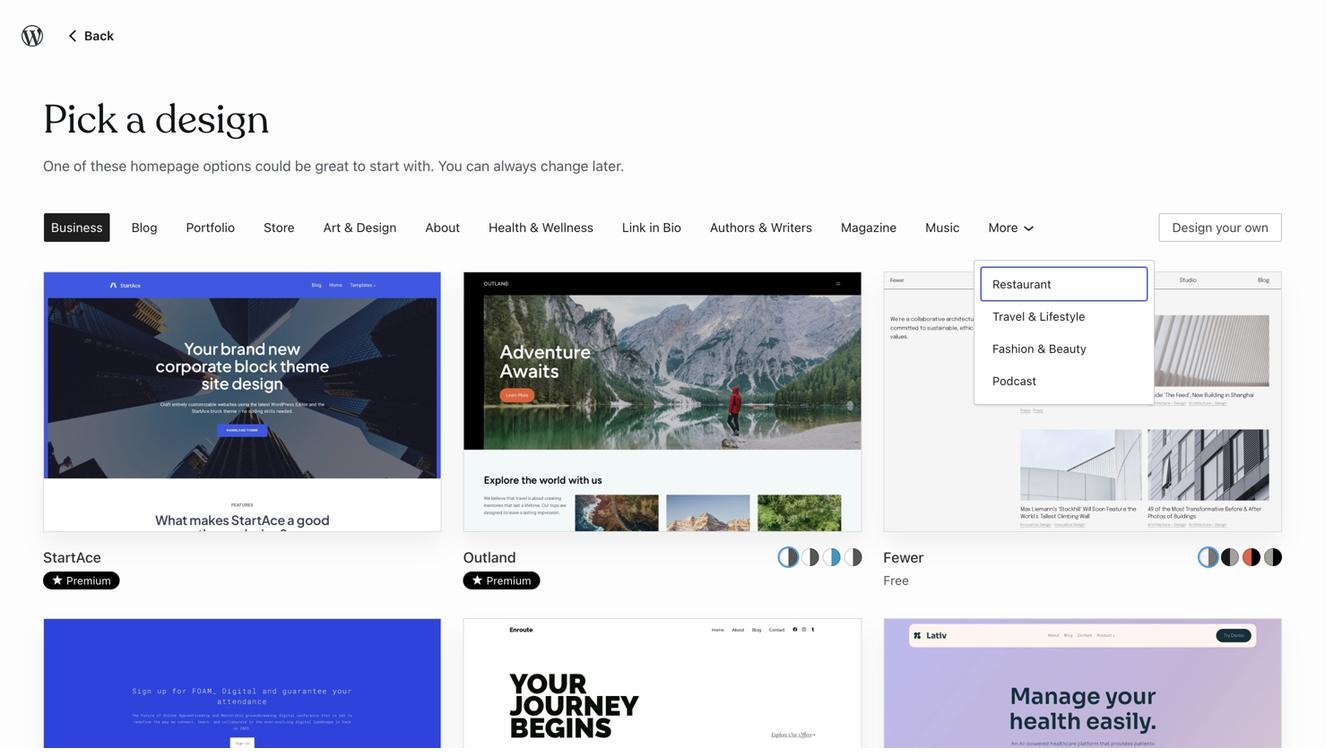 Task type: vqa. For each thing, say whether or not it's contained in the screenshot.
settings "icon"
no



Task type: describe. For each thing, give the bounding box(es) containing it.
design your own
[[1172, 220, 1269, 235]]

with.
[[403, 157, 434, 174]]

beauty
[[1049, 342, 1087, 355]]

fashion
[[992, 342, 1034, 355]]

can
[[466, 157, 490, 174]]

authors
[[710, 220, 755, 235]]

health & wellness
[[489, 220, 593, 235]]

& for design
[[344, 220, 353, 235]]

portfolio
[[186, 220, 235, 235]]

homepage
[[130, 157, 199, 174]]

startace image
[[44, 272, 441, 749]]

blog button
[[117, 206, 172, 249]]

magazine
[[841, 220, 897, 235]]

restaurant
[[992, 277, 1051, 291]]

own
[[1245, 220, 1269, 235]]

2 premium button from the left
[[463, 572, 540, 590]]

startace
[[43, 549, 101, 566]]

start
[[369, 157, 399, 174]]

1 premium button from the left
[[43, 572, 120, 590]]

& for lifestyle
[[1028, 310, 1036, 323]]

back
[[84, 28, 114, 43]]

travel & lifestyle
[[992, 310, 1085, 323]]

outland
[[463, 549, 516, 566]]

travel
[[992, 310, 1025, 323]]

store
[[264, 220, 295, 235]]

options
[[203, 157, 251, 174]]

to
[[353, 157, 366, 174]]

foam image
[[44, 619, 441, 749]]

authors & writers button
[[696, 206, 827, 249]]

portfolio button
[[172, 206, 249, 249]]

of
[[74, 157, 87, 174]]

business button
[[37, 206, 117, 249]]

group containing restaurant
[[982, 268, 1147, 397]]

in
[[649, 220, 660, 235]]

music button
[[911, 206, 974, 249]]

you
[[438, 157, 462, 174]]

pick a design
[[43, 95, 270, 145]]

writers
[[771, 220, 812, 235]]

more button
[[974, 206, 1054, 249]]

about
[[425, 220, 460, 235]]

art
[[323, 220, 341, 235]]

& for writers
[[759, 220, 767, 235]]

fewer
[[883, 549, 924, 566]]

your
[[1216, 220, 1241, 235]]

be
[[295, 157, 311, 174]]

link in bio
[[622, 220, 681, 235]]

bio
[[663, 220, 681, 235]]

restaurant button
[[982, 268, 1147, 300]]

one
[[43, 157, 70, 174]]



Task type: locate. For each thing, give the bounding box(es) containing it.
1 premium from the left
[[66, 575, 111, 587]]

store button
[[249, 206, 309, 249]]

& for wellness
[[530, 220, 539, 235]]

outland image
[[464, 272, 861, 749]]

design your own button
[[1159, 213, 1282, 242]]

a design
[[126, 95, 270, 145]]

these
[[90, 157, 127, 174]]

& right 'art'
[[344, 220, 353, 235]]

link in bio button
[[608, 206, 696, 249]]

wellness
[[542, 220, 593, 235]]

music
[[925, 220, 960, 235]]

premium down outland
[[487, 575, 531, 587]]

health
[[489, 220, 526, 235]]

& left beauty
[[1037, 342, 1046, 355]]

change later.
[[541, 157, 624, 174]]

health & wellness button
[[474, 206, 608, 249]]

could
[[255, 157, 291, 174]]

premium button down 'startace'
[[43, 572, 120, 590]]

about button
[[411, 206, 474, 249]]

1 horizontal spatial premium
[[487, 575, 531, 587]]

art & design button
[[309, 206, 411, 249]]

1 horizontal spatial premium button
[[463, 572, 540, 590]]

back button
[[65, 24, 114, 46]]

1 horizontal spatial design
[[1172, 220, 1212, 235]]

& inside "button"
[[1028, 310, 1036, 323]]

0 horizontal spatial design
[[356, 220, 397, 235]]

lifestyle
[[1040, 310, 1085, 323]]

great
[[315, 157, 349, 174]]

premium down 'startace'
[[66, 575, 111, 587]]

enroute image
[[464, 619, 861, 749]]

link
[[622, 220, 646, 235]]

business
[[51, 220, 103, 235]]

0 horizontal spatial premium
[[66, 575, 111, 587]]

podcast
[[992, 374, 1036, 388]]

premium button
[[43, 572, 120, 590], [463, 572, 540, 590]]

design right 'art'
[[356, 220, 397, 235]]

premium
[[66, 575, 111, 587], [487, 575, 531, 587]]

magazine button
[[827, 206, 911, 249]]

free
[[883, 573, 909, 588]]

more
[[988, 220, 1018, 235]]

&
[[344, 220, 353, 235], [530, 220, 539, 235], [759, 220, 767, 235], [1028, 310, 1036, 323], [1037, 342, 1046, 355]]

fashion & beauty
[[992, 342, 1087, 355]]

design left your
[[1172, 220, 1212, 235]]

authors & writers
[[710, 220, 812, 235]]

premium for 1st premium button from the right
[[487, 575, 531, 587]]

& for beauty
[[1037, 342, 1046, 355]]

2 premium from the left
[[487, 575, 531, 587]]

0 horizontal spatial premium button
[[43, 572, 120, 590]]

& right travel on the top right
[[1028, 310, 1036, 323]]

& right health
[[530, 220, 539, 235]]

pick
[[43, 95, 117, 145]]

always
[[493, 157, 537, 174]]

group
[[982, 268, 1147, 397]]

fashion & beauty button
[[982, 333, 1147, 365]]

2 design from the left
[[1172, 220, 1212, 235]]

lativ image
[[884, 619, 1281, 749]]

blog
[[131, 220, 157, 235]]

design
[[356, 220, 397, 235], [1172, 220, 1212, 235]]

fewer image
[[884, 272, 1281, 640]]

one of these homepage options could be great to start with. you can always change later.
[[43, 157, 624, 174]]

travel & lifestyle button
[[982, 300, 1147, 333]]

art & design
[[323, 220, 397, 235]]

& left writers
[[759, 220, 767, 235]]

premium button down outland
[[463, 572, 540, 590]]

podcast button
[[982, 365, 1147, 397]]

premium for 2nd premium button from right
[[66, 575, 111, 587]]

1 design from the left
[[356, 220, 397, 235]]



